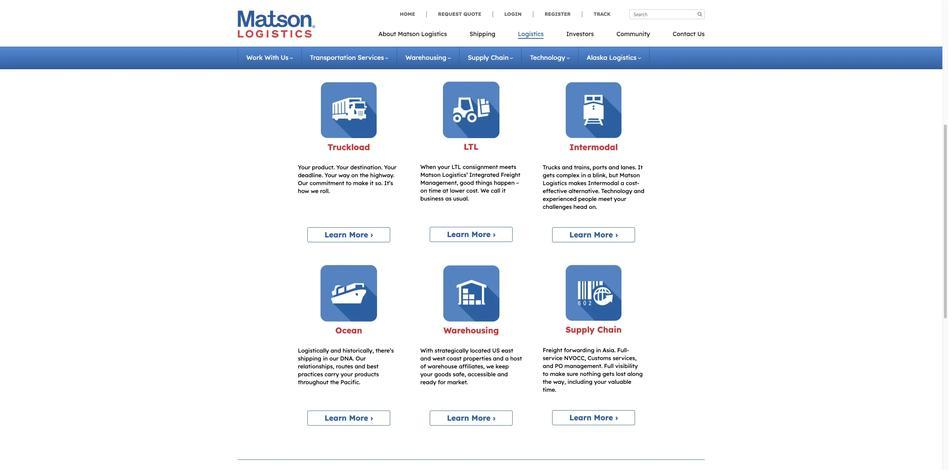 Task type: locate. For each thing, give the bounding box(es) containing it.
your up ready
[[421, 371, 433, 379]]

but
[[609, 172, 619, 179]]

work with us
[[247, 54, 289, 61]]

freight forwarding in asia. full- service nvocc, customs services, and po management. full visibility to make sure nothing gets lost along the way, including your valuable time.
[[543, 347, 643, 394]]

it inside when your ltl consignment meets matson logistics' integrated freight management, good things happen – on time at lower cost. we call it business as usual.
[[502, 187, 506, 195]]

truckload link
[[328, 142, 370, 153]]

1 vertical spatial supply chain link
[[566, 325, 622, 336]]

trains,
[[574, 164, 591, 171]]

in up "customs" in the bottom right of the page
[[596, 347, 601, 354]]

experienced
[[543, 196, 577, 203]]

and up complex
[[562, 164, 573, 171]]

1 vertical spatial it
[[502, 187, 506, 195]]

full
[[605, 363, 614, 370]]

warehousing up 'located'
[[444, 326, 499, 336]]

it left "so." on the left
[[370, 180, 374, 187]]

geographic
[[351, 33, 389, 42]]

logistically
[[298, 348, 329, 355]]

0 horizontal spatial a
[[505, 356, 509, 363]]

more for truckload
[[349, 230, 368, 240]]

gets inside trucks and trains, ports and lanes. it gets complex in a blink, but matson logistics makes intermodal a cost- effective alternative. technology and experienced people meet your challenges head on.
[[543, 172, 555, 179]]

1 vertical spatial technology
[[602, 188, 633, 195]]

warehousing link
[[406, 54, 451, 61], [444, 326, 499, 336]]

to down contact us
[[688, 44, 694, 52]]

technology down asia
[[530, 54, 566, 61]]

with down that
[[265, 54, 279, 61]]

your down nothing
[[594, 379, 607, 386]]

0 vertical spatial to
[[688, 44, 694, 52]]

alaska logistics
[[587, 54, 637, 61]]

as
[[446, 195, 452, 202]]

2 horizontal spatial a
[[621, 180, 625, 187]]

us right contact
[[698, 30, 705, 38]]

on right way
[[352, 172, 358, 179]]

chain up the asia.
[[598, 325, 622, 336]]

1 vertical spatial ltl
[[452, 164, 461, 171]]

1 horizontal spatial us
[[698, 30, 705, 38]]

it
[[370, 180, 374, 187], [502, 187, 506, 195]]

reach
[[391, 33, 409, 42]]

a down 'east'
[[505, 356, 509, 363]]

1 horizontal spatial the
[[360, 172, 369, 179]]

ltl
[[464, 142, 479, 152], [452, 164, 461, 171]]

in
[[277, 33, 283, 42], [581, 172, 586, 179], [596, 347, 601, 354], [323, 356, 328, 363]]

contact us
[[673, 30, 705, 38]]

top menu navigation
[[379, 28, 705, 43]]

learn more › link for ltl
[[430, 227, 513, 242]]

›
[[493, 230, 496, 239], [371, 230, 373, 240], [616, 230, 618, 240], [616, 413, 618, 423], [493, 414, 496, 423], [371, 414, 373, 423]]

0 horizontal spatial on
[[352, 172, 358, 179]]

0 horizontal spatial of
[[411, 33, 418, 42]]

1 vertical spatial on
[[421, 187, 428, 195]]

1 horizontal spatial technology
[[602, 188, 633, 195]]

to
[[688, 44, 694, 52], [346, 180, 352, 187], [543, 371, 549, 378]]

1 vertical spatial warehousing
[[444, 326, 499, 336]]

your inside logistically and historically, there's shipping in our dna. our relationships, routes and best practices carry your products throughout the pacific.
[[341, 371, 353, 379]]

track link
[[582, 11, 611, 17]]

1 horizontal spatial gets
[[603, 371, 615, 378]]

0 vertical spatial our
[[298, 180, 308, 187]]

of up ready
[[421, 364, 426, 371]]

make down "destination."
[[353, 180, 369, 187]]

0 vertical spatial warehousing
[[406, 54, 447, 61]]

0 horizontal spatial supply chain
[[468, 54, 509, 61]]

to inside your product. your destination. your deadline.  your way on the highway. our commitment to make it so. it's how we roll.
[[346, 180, 352, 187]]

intermodal up the ports
[[570, 142, 618, 153]]

our up how
[[298, 180, 308, 187]]

0 horizontal spatial our
[[298, 180, 308, 187]]

we
[[311, 188, 319, 195], [487, 364, 494, 371]]

1 horizontal spatial ltl
[[464, 142, 479, 152]]

1 vertical spatial forwarding
[[564, 347, 595, 354]]

warehousing down brokerage,
[[406, 54, 447, 61]]

1 vertical spatial with
[[421, 348, 433, 355]]

learn
[[238, 15, 257, 23], [447, 230, 469, 239], [325, 230, 347, 240], [570, 230, 592, 240], [570, 413, 592, 423], [447, 414, 469, 423], [325, 414, 347, 423]]

2 vertical spatial to
[[543, 371, 549, 378]]

1 vertical spatial intermodal
[[588, 180, 620, 187]]

0 vertical spatial with
[[265, 54, 279, 61]]

matson down when
[[421, 172, 441, 179]]

1 horizontal spatial with
[[421, 348, 433, 355]]

and inside 'freight forwarding in asia. full- service nvocc, customs services, and po management. full visibility to make sure nothing gets lost along the way, including your valuable time.'
[[543, 363, 554, 370]]

in up that
[[277, 33, 283, 42]]

ltl up logistics'
[[452, 164, 461, 171]]

1 horizontal spatial our
[[356, 356, 366, 363]]

ltl inside when your ltl consignment meets matson logistics' integrated freight management, good things happen – on time at lower cost. we call it business as usual.
[[452, 164, 461, 171]]

in down trains,
[[581, 172, 586, 179]]

0 horizontal spatial chain
[[491, 54, 509, 61]]

login link
[[493, 11, 533, 17]]

0 horizontal spatial freight
[[501, 172, 521, 179]]

0 horizontal spatial supply chain link
[[468, 54, 513, 61]]

goods
[[435, 371, 452, 379]]

gets down trucks
[[543, 172, 555, 179]]

the down carry
[[330, 379, 339, 387]]

1 vertical spatial us
[[281, 54, 289, 61]]

lost
[[616, 371, 626, 378]]

make down po
[[550, 371, 566, 378]]

0 horizontal spatial forwarding
[[564, 347, 595, 354]]

we inside with strategically located us east and west coast properties and a host of warehouse affiliates, we keep your goods safe, accessible and ready for market.
[[487, 364, 494, 371]]

0 vertical spatial our
[[567, 33, 578, 42]]

› for ocean
[[371, 414, 373, 423]]

1 horizontal spatial forwarding
[[649, 44, 686, 52]]

supply down freight
[[468, 54, 489, 61]]

1 vertical spatial our
[[356, 356, 366, 363]]

0 vertical spatial us
[[698, 30, 705, 38]]

intermodal,
[[320, 44, 358, 52]]

ltl up consignment
[[464, 142, 479, 152]]

› for truckload
[[371, 230, 373, 240]]

your right 'meet'
[[614, 196, 627, 203]]

us inside contact us link
[[698, 30, 705, 38]]

2 horizontal spatial to
[[688, 44, 694, 52]]

1 vertical spatial to
[[346, 180, 352, 187]]

1 horizontal spatial it
[[502, 187, 506, 195]]

time.
[[543, 387, 557, 394]]

0 horizontal spatial the
[[330, 379, 339, 387]]

0 vertical spatial of
[[411, 33, 418, 42]]

the up time.
[[543, 379, 552, 386]]

freight down meets in the right top of the page
[[501, 172, 521, 179]]

with up the west
[[421, 348, 433, 355]]

learn more › for truckload
[[325, 230, 373, 240]]

logistics inside trucks and trains, ports and lanes. it gets complex in a blink, but matson logistics makes intermodal a cost- effective alternative. technology and experienced people meet your challenges head on.
[[543, 180, 567, 187]]

1 horizontal spatial chain
[[598, 325, 622, 336]]

us
[[493, 348, 500, 355]]

1 vertical spatial gets
[[603, 371, 615, 378]]

intermodal inside trucks and trains, ports and lanes. it gets complex in a blink, but matson logistics makes intermodal a cost- effective alternative. technology and experienced people meet your challenges head on.
[[588, 180, 620, 187]]

supply up nvocc,
[[566, 325, 595, 336]]

0 vertical spatial supply chain
[[468, 54, 509, 61]]

learn more › link
[[430, 227, 513, 242], [308, 228, 390, 243], [553, 228, 636, 243], [553, 411, 636, 426], [430, 411, 513, 426], [308, 411, 390, 426]]

1 vertical spatial our
[[330, 356, 339, 363]]

sure
[[567, 371, 579, 378]]

warehousing link down matson's
[[406, 54, 451, 61]]

2 vertical spatial a
[[505, 356, 509, 363]]

chain
[[584, 44, 602, 52]]

logistics'
[[443, 172, 468, 179]]

1 horizontal spatial on
[[421, 187, 428, 195]]

1 horizontal spatial to
[[543, 371, 549, 378]]

way,
[[554, 379, 566, 386]]

1 vertical spatial make
[[550, 371, 566, 378]]

to down way
[[346, 180, 352, 187]]

nothing
[[580, 371, 601, 378]]

shipping
[[298, 356, 322, 363]]

0 vertical spatial supply
[[468, 54, 489, 61]]

warehousing link up 'located'
[[444, 326, 499, 336]]

established
[[238, 33, 276, 42]]

1 horizontal spatial supply
[[566, 325, 595, 336]]

the down "destination."
[[360, 172, 369, 179]]

at
[[443, 187, 449, 195]]

us down include
[[281, 54, 289, 61]]

we up accessible
[[487, 364, 494, 371]]

east
[[502, 348, 514, 355]]

0 horizontal spatial supply
[[468, 54, 489, 61]]

matson up brokerage,
[[398, 30, 420, 38]]

0 vertical spatial we
[[311, 188, 319, 195]]

investors
[[567, 30, 594, 38]]

0 vertical spatial freight
[[501, 172, 521, 179]]

contact us link
[[662, 28, 705, 43]]

your up highway.
[[384, 164, 397, 171]]

full-
[[618, 347, 629, 354]]

your inside trucks and trains, ports and lanes. it gets complex in a blink, but matson logistics makes intermodal a cost- effective alternative. technology and experienced people meet your challenges head on.
[[614, 196, 627, 203]]

search image
[[698, 12, 703, 17]]

forwarding
[[649, 44, 686, 52], [564, 347, 595, 354]]

freight
[[473, 44, 495, 52]]

our left the dna.
[[330, 356, 339, 363]]

in inside trucks and trains, ports and lanes. it gets complex in a blink, but matson logistics makes intermodal a cost- effective alternative. technology and experienced people meet your challenges head on.
[[581, 172, 586, 179]]

chain
[[491, 54, 509, 61], [598, 325, 622, 336]]

gets
[[543, 172, 555, 179], [603, 371, 615, 378]]

matson right us:
[[291, 15, 315, 23]]

1 vertical spatial of
[[421, 364, 426, 371]]

your up logistics'
[[438, 164, 450, 171]]

a left cost-
[[621, 180, 625, 187]]

logistics up effective
[[543, 180, 567, 187]]

1 vertical spatial freight
[[543, 347, 563, 354]]

0 vertical spatial on
[[352, 172, 358, 179]]

1 vertical spatial a
[[621, 180, 625, 187]]

your up commitment
[[325, 172, 337, 179]]

register link
[[533, 11, 582, 17]]

1 horizontal spatial a
[[588, 172, 592, 179]]

supply chain up the asia.
[[566, 325, 622, 336]]

established in 1987, we extend the geographic reach of matson's ocean transportation network with our integrated, asset-light logistics services that include rail intermodal, highway brokerage, warehousing, freight consolidation, asia supply chain services, and forwarding to alaska.
[[238, 33, 694, 63]]

0 vertical spatial make
[[353, 180, 369, 187]]

transportation services
[[310, 54, 384, 61]]

our inside logistically and historically, there's shipping in our dna. our relationships, routes and best practices carry your products throughout the pacific.
[[330, 356, 339, 363]]

effective
[[543, 188, 567, 195]]

in inside logistically and historically, there's shipping in our dna. our relationships, routes and best practices carry your products throughout the pacific.
[[323, 356, 328, 363]]

to up time.
[[543, 371, 549, 378]]

management.
[[565, 363, 603, 370]]

west
[[433, 356, 445, 363]]

learn for supply chain
[[570, 413, 592, 423]]

your
[[438, 164, 450, 171], [614, 196, 627, 203], [421, 371, 433, 379], [341, 371, 353, 379], [594, 379, 607, 386]]

matson inside top menu navigation
[[398, 30, 420, 38]]

your inside with strategically located us east and west coast properties and a host of warehouse affiliates, we keep your goods safe, accessible and ready for market.
[[421, 371, 433, 379]]

technology up 'meet'
[[602, 188, 633, 195]]

of up brokerage,
[[411, 33, 418, 42]]

matson logistics company profile link
[[291, 15, 403, 23]]

1 horizontal spatial freight
[[543, 347, 563, 354]]

make
[[353, 180, 369, 187], [550, 371, 566, 378]]

we left roll.
[[311, 188, 319, 195]]

1 horizontal spatial make
[[550, 371, 566, 378]]

your down routes
[[341, 371, 353, 379]]

learn more › for supply chain
[[570, 413, 618, 423]]

chain down freight
[[491, 54, 509, 61]]

supply chain link down freight
[[468, 54, 513, 61]]

2 horizontal spatial the
[[543, 379, 552, 386]]

on left the time
[[421, 187, 428, 195]]

logistically and historically, there's shipping in our dna. our relationships, routes and best practices carry your products throughout the pacific.
[[298, 348, 394, 387]]

strategically
[[435, 348, 469, 355]]

our up 'supply'
[[567, 33, 578, 42]]

learn more › for ocean
[[325, 414, 373, 423]]

more for ltl
[[472, 230, 491, 239]]

1 horizontal spatial we
[[487, 364, 494, 371]]

technology
[[530, 54, 566, 61], [602, 188, 633, 195]]

ports
[[593, 164, 607, 171]]

learn more › link for supply chain
[[553, 411, 636, 426]]

cost-
[[626, 180, 640, 187]]

0 vertical spatial a
[[588, 172, 592, 179]]

it down happen
[[502, 187, 506, 195]]

community link
[[606, 28, 662, 43]]

learn more › link for warehousing
[[430, 411, 513, 426]]

0 horizontal spatial we
[[311, 188, 319, 195]]

and up the but
[[609, 164, 620, 171]]

a down trains,
[[588, 172, 592, 179]]

with inside with strategically located us east and west coast properties and a host of warehouse affiliates, we keep your goods safe, accessible and ready for market.
[[421, 348, 433, 355]]

1 horizontal spatial supply chain
[[566, 325, 622, 336]]

trucks
[[543, 164, 561, 171]]

ready
[[421, 379, 437, 387]]

supply chain
[[468, 54, 509, 61], [566, 325, 622, 336]]

supply
[[468, 54, 489, 61], [566, 325, 595, 336]]

forwarding down logistics
[[649, 44, 686, 52]]

None search field
[[630, 9, 705, 19]]

1 vertical spatial warehousing link
[[444, 326, 499, 336]]

our down historically,
[[356, 356, 366, 363]]

when your ltl consignment meets matson logistics' integrated freight management, good things happen – on time at lower cost. we call it business as usual.
[[421, 164, 521, 202]]

matson inside trucks and trains, ports and lanes. it gets complex in a blink, but matson logistics makes intermodal a cost- effective alternative. technology and experienced people meet your challenges head on.
[[620, 172, 640, 179]]

good
[[460, 179, 474, 187]]

1 horizontal spatial our
[[567, 33, 578, 42]]

0 horizontal spatial make
[[353, 180, 369, 187]]

request quote
[[438, 11, 482, 17]]

learn more › for ltl
[[447, 230, 496, 239]]

0 vertical spatial chain
[[491, 54, 509, 61]]

0 horizontal spatial our
[[330, 356, 339, 363]]

freight up service
[[543, 347, 563, 354]]

supply chain down freight
[[468, 54, 509, 61]]

matson
[[291, 15, 315, 23], [398, 30, 420, 38], [421, 172, 441, 179], [620, 172, 640, 179]]

logistics up extend the
[[317, 15, 346, 23]]

and down service
[[543, 363, 554, 370]]

0 vertical spatial forwarding
[[649, 44, 686, 52]]

0 horizontal spatial gets
[[543, 172, 555, 179]]

1 vertical spatial we
[[487, 364, 494, 371]]

the inside your product. your destination. your deadline.  your way on the highway. our commitment to make it so. it's how we roll.
[[360, 172, 369, 179]]

us
[[698, 30, 705, 38], [281, 54, 289, 61]]

a inside with strategically located us east and west coast properties and a host of warehouse affiliates, we keep your goods safe, accessible and ready for market.
[[505, 356, 509, 363]]

1 horizontal spatial of
[[421, 364, 426, 371]]

the
[[360, 172, 369, 179], [543, 379, 552, 386], [330, 379, 339, 387]]

1 vertical spatial supply
[[566, 325, 595, 336]]

in up relationships,
[[323, 356, 328, 363]]

0 horizontal spatial it
[[370, 180, 374, 187]]

more for warehousing
[[472, 414, 491, 423]]

more
[[472, 230, 491, 239], [349, 230, 368, 240], [594, 230, 613, 240], [594, 413, 613, 423], [472, 414, 491, 423], [349, 414, 368, 423]]

0 vertical spatial technology
[[530, 54, 566, 61]]

highway
[[360, 44, 387, 52]]

intermodal down blink,
[[588, 180, 620, 187]]

include
[[282, 44, 306, 52]]

matson down lanes.
[[620, 172, 640, 179]]

accessible
[[468, 371, 496, 379]]

supply chain link up the asia.
[[566, 325, 622, 336]]

asset-
[[618, 33, 638, 42]]

po
[[555, 363, 563, 370]]

forwarding up nvocc,
[[564, 347, 595, 354]]

your
[[298, 164, 311, 171], [337, 164, 349, 171], [384, 164, 397, 171], [325, 172, 337, 179]]

0 horizontal spatial to
[[346, 180, 352, 187]]

learn more › link for intermodal
[[553, 228, 636, 243]]

management,
[[421, 179, 459, 187]]

and left the west
[[421, 356, 431, 363]]

0 vertical spatial gets
[[543, 172, 555, 179]]

0 horizontal spatial us
[[281, 54, 289, 61]]

gets down full
[[603, 371, 615, 378]]

0 horizontal spatial ltl
[[452, 164, 461, 171]]

0 vertical spatial it
[[370, 180, 374, 187]]



Task type: vqa. For each thing, say whether or not it's contained in the screenshot.


Task type: describe. For each thing, give the bounding box(es) containing it.
learn more › for warehousing
[[447, 414, 496, 423]]

meets
[[500, 164, 517, 171]]

and down cost-
[[634, 188, 645, 195]]

the inside logistically and historically, there's shipping in our dna. our relationships, routes and best practices carry your products throughout the pacific.
[[330, 379, 339, 387]]

transportation services link
[[310, 54, 389, 61]]

and up the dna.
[[331, 348, 341, 355]]

asia.
[[603, 347, 616, 354]]

lanes.
[[621, 164, 637, 171]]

matson inside when your ltl consignment meets matson logistics' integrated freight management, good things happen – on time at lower cost. we call it business as usual.
[[421, 172, 441, 179]]

brokerage,
[[389, 44, 425, 52]]

work
[[247, 54, 263, 61]]

destination.
[[351, 164, 383, 171]]

› for warehousing
[[493, 414, 496, 423]]

to inside established in 1987, we extend the geographic reach of matson's ocean transportation network with our integrated, asset-light logistics services that include rail intermodal, highway brokerage, warehousing, freight consolidation, asia supply chain services, and forwarding to alaska.
[[688, 44, 694, 52]]

forwarding inside established in 1987, we extend the geographic reach of matson's ocean transportation network with our integrated, asset-light logistics services that include rail intermodal, highway brokerage, warehousing, freight consolidation, asia supply chain services, and forwarding to alaska.
[[649, 44, 686, 52]]

consolidation,
[[497, 44, 543, 52]]

1987, we
[[285, 33, 312, 42]]

dna.
[[340, 356, 354, 363]]

and up products at the bottom of page
[[355, 364, 365, 371]]

work with us link
[[247, 54, 293, 61]]

› for ltl
[[493, 230, 496, 239]]

0 vertical spatial ltl
[[464, 142, 479, 152]]

extend the
[[314, 33, 349, 42]]

blink,
[[593, 172, 608, 179]]

community
[[617, 30, 651, 38]]

of inside established in 1987, we extend the geographic reach of matson's ocean transportation network with our integrated, asset-light logistics services that include rail intermodal, highway brokerage, warehousing, freight consolidation, asia supply chain services, and forwarding to alaska.
[[411, 33, 418, 42]]

on inside when your ltl consignment meets matson logistics' integrated freight management, good things happen – on time at lower cost. we call it business as usual.
[[421, 187, 428, 195]]

1 vertical spatial chain
[[598, 325, 622, 336]]

freight inside when your ltl consignment meets matson logistics' integrated freight management, good things happen – on time at lower cost. we call it business as usual.
[[501, 172, 521, 179]]

for
[[438, 379, 446, 387]]

company
[[348, 15, 380, 23]]

pacific.
[[341, 379, 361, 387]]

complex
[[557, 172, 580, 179]]

a for warehousing
[[505, 356, 509, 363]]

logistics link
[[507, 28, 555, 43]]

head
[[574, 204, 588, 211]]

alternative.
[[569, 188, 600, 195]]

more for ocean
[[349, 414, 368, 423]]

home link
[[400, 11, 427, 17]]

a for intermodal
[[588, 172, 592, 179]]

there's
[[376, 348, 394, 355]]

0 horizontal spatial technology
[[530, 54, 566, 61]]

learn more › link for truckload
[[308, 228, 390, 243]]

lower
[[450, 187, 465, 195]]

more for intermodal
[[594, 230, 613, 240]]

located
[[470, 348, 491, 355]]

it inside your product. your destination. your deadline.  your way on the highway. our commitment to make it so. it's how we roll.
[[370, 180, 374, 187]]

learn for ocean
[[325, 414, 347, 423]]

we
[[481, 187, 490, 195]]

the inside 'freight forwarding in asia. full- service nvocc, customs services, and po management. full visibility to make sure nothing gets lost along the way, including your valuable time.'
[[543, 379, 552, 386]]

on inside your product. your destination. your deadline.  your way on the highway. our commitment to make it so. it's how we roll.
[[352, 172, 358, 179]]

rail
[[308, 44, 318, 52]]

asia
[[545, 44, 559, 52]]

we inside your product. your destination. your deadline.  your way on the highway. our commitment to make it so. it's how we roll.
[[311, 188, 319, 195]]

trucks and trains, ports and lanes. it gets complex in a blink, but matson logistics makes intermodal a cost- effective alternative. technology and experienced people meet your challenges head on.
[[543, 164, 645, 211]]

1 horizontal spatial supply chain link
[[566, 325, 622, 336]]

time
[[429, 187, 441, 195]]

our inside established in 1987, we extend the geographic reach of matson's ocean transportation network with our integrated, asset-light logistics services that include rail intermodal, highway brokerage, warehousing, freight consolidation, asia supply chain services, and forwarding to alaska.
[[567, 33, 578, 42]]

market.
[[448, 379, 469, 387]]

track
[[594, 11, 611, 17]]

truckload
[[328, 142, 370, 153]]

your inside when your ltl consignment meets matson logistics' integrated freight management, good things happen – on time at lower cost. we call it business as usual.
[[438, 164, 450, 171]]

logistics
[[655, 33, 682, 42]]

it's
[[385, 180, 393, 187]]

matson's
[[420, 33, 449, 42]]

things
[[476, 179, 493, 187]]

transportation
[[473, 33, 521, 42]]

learn more › for intermodal
[[570, 230, 618, 240]]

learn for intermodal
[[570, 230, 592, 240]]

more for supply chain
[[594, 413, 613, 423]]

› for intermodal
[[616, 230, 618, 240]]

carry
[[325, 371, 339, 379]]

your product. your destination. your deadline.  your way on the highway. our commitment to make it so. it's how we roll.
[[298, 164, 397, 195]]

1 vertical spatial supply chain
[[566, 325, 622, 336]]

to inside 'freight forwarding in asia. full- service nvocc, customs services, and po management. full visibility to make sure nothing gets lost along the way, including your valuable time.'
[[543, 371, 549, 378]]

home
[[400, 11, 415, 17]]

alaska logistics link
[[587, 54, 642, 61]]

quote
[[464, 11, 482, 17]]

in inside 'freight forwarding in asia. full- service nvocc, customs services, and po management. full visibility to make sure nothing gets lost along the way, including your valuable time.'
[[596, 347, 601, 354]]

keep
[[496, 364, 509, 371]]

services
[[358, 54, 384, 61]]

shipping
[[470, 30, 496, 38]]

learn for truckload
[[325, 230, 347, 240]]

technology inside trucks and trains, ports and lanes. it gets complex in a blink, but matson logistics makes intermodal a cost- effective alternative. technology and experienced people meet your challenges head on.
[[602, 188, 633, 195]]

safe,
[[453, 371, 466, 379]]

gets inside 'freight forwarding in asia. full- service nvocc, customs services, and po management. full visibility to make sure nothing gets lost along the way, including your valuable time.'
[[603, 371, 615, 378]]

our inside logistically and historically, there's shipping in our dna. our relationships, routes and best practices carry your products throughout the pacific.
[[356, 356, 366, 363]]

practices
[[298, 371, 323, 379]]

call
[[491, 187, 501, 195]]

meet
[[599, 196, 613, 203]]

logistics up "consolidation,"
[[518, 30, 544, 38]]

request
[[438, 11, 462, 17]]

historically,
[[343, 348, 374, 355]]

ocean
[[336, 326, 362, 336]]

forwarding inside 'freight forwarding in asia. full- service nvocc, customs services, and po management. full visibility to make sure nothing gets lost along the way, including your valuable time.'
[[564, 347, 595, 354]]

freight inside 'freight forwarding in asia. full- service nvocc, customs services, and po management. full visibility to make sure nothing gets lost along the way, including your valuable time.'
[[543, 347, 563, 354]]

and down us
[[493, 356, 504, 363]]

ocean link
[[336, 326, 362, 336]]

when
[[421, 164, 436, 171]]

request quote link
[[427, 11, 493, 17]]

shipping link
[[459, 28, 507, 43]]

valuable
[[608, 379, 632, 386]]

light
[[638, 33, 653, 42]]

affiliates,
[[459, 364, 485, 371]]

matson logistics image
[[238, 11, 316, 38]]

routes
[[336, 364, 353, 371]]

along
[[628, 371, 643, 378]]

logistics down the services, and
[[610, 54, 637, 61]]

integrated,
[[580, 33, 616, 42]]

throughout
[[298, 379, 329, 387]]

learn for warehousing
[[447, 414, 469, 423]]

0 horizontal spatial with
[[265, 54, 279, 61]]

highway.
[[370, 172, 395, 179]]

your up deadline.
[[298, 164, 311, 171]]

about
[[379, 30, 396, 38]]

› for supply chain
[[616, 413, 618, 423]]

your up way
[[337, 164, 349, 171]]

with
[[551, 33, 565, 42]]

0 vertical spatial warehousing link
[[406, 54, 451, 61]]

make inside your product. your destination. your deadline.  your way on the highway. our commitment to make it so. it's how we roll.
[[353, 180, 369, 187]]

in inside established in 1987, we extend the geographic reach of matson's ocean transportation network with our integrated, asset-light logistics services that include rail intermodal, highway brokerage, warehousing, freight consolidation, asia supply chain services, and forwarding to alaska.
[[277, 33, 283, 42]]

with strategically located us east and west coast properties and a host of warehouse affiliates, we keep your goods safe, accessible and ready for market.
[[421, 348, 522, 387]]

and down keep
[[498, 371, 508, 379]]

make inside 'freight forwarding in asia. full- service nvocc, customs services, and po management. full visibility to make sure nothing gets lost along the way, including your valuable time.'
[[550, 371, 566, 378]]

our inside your product. your destination. your deadline.  your way on the highway. our commitment to make it so. it's how we roll.
[[298, 180, 308, 187]]

usual.
[[453, 195, 469, 202]]

matson logistics less than truckload icon image
[[443, 82, 500, 138]]

register
[[545, 11, 571, 17]]

learn more › link for ocean
[[308, 411, 390, 426]]

0 vertical spatial supply chain link
[[468, 54, 513, 61]]

learn for ltl
[[447, 230, 469, 239]]

visibility
[[616, 363, 638, 370]]

us:
[[280, 15, 289, 23]]

your inside 'freight forwarding in asia. full- service nvocc, customs services, and po management. full visibility to make sure nothing gets lost along the way, including your valuable time.'
[[594, 379, 607, 386]]

Search search field
[[630, 9, 705, 19]]

contact
[[673, 30, 696, 38]]

properties
[[464, 356, 492, 363]]

of inside with strategically located us east and west coast properties and a host of warehouse affiliates, we keep your goods safe, accessible and ready for market.
[[421, 364, 426, 371]]

0 vertical spatial intermodal
[[570, 142, 618, 153]]

logistics up warehousing,
[[421, 30, 447, 38]]



